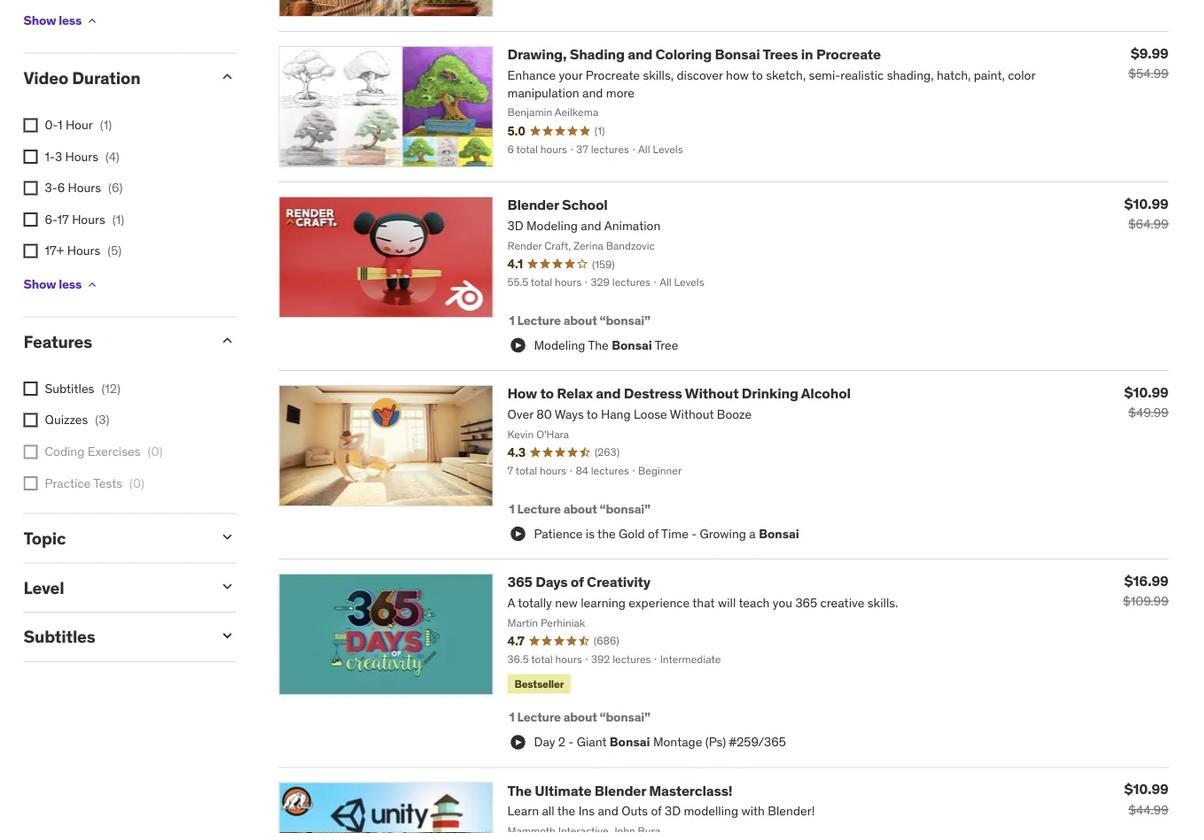 Task type: locate. For each thing, give the bounding box(es) containing it.
subtitles down level at bottom
[[23, 627, 95, 648]]

1 horizontal spatial blender
[[595, 782, 646, 800]]

show less button up video
[[23, 3, 99, 39]]

$16.99 $109.99
[[1123, 572, 1169, 610]]

1 vertical spatial (1)
[[112, 211, 124, 227]]

$64.99
[[1128, 216, 1169, 232]]

less down the 17+ hours (5)
[[59, 276, 82, 292]]

practice tests (0)
[[45, 475, 144, 491]]

1 vertical spatial small image
[[218, 628, 236, 645]]

xsmall image left 3-
[[23, 181, 38, 195]]

$16.99
[[1124, 572, 1169, 590]]

relax
[[557, 385, 593, 403]]

2 show less button from the top
[[23, 267, 99, 302]]

(0) right tests
[[129, 475, 144, 491]]

1 small image from the top
[[218, 332, 236, 349]]

show less button down 17+
[[23, 267, 99, 302]]

how to relax and destress without drinking alcohol
[[507, 385, 851, 403]]

3 small image from the top
[[218, 578, 236, 596]]

small image for features
[[218, 332, 236, 349]]

$10.99
[[1124, 195, 1169, 213], [1124, 383, 1169, 402], [1124, 781, 1169, 799]]

hours right 3
[[65, 148, 98, 164]]

$109.99
[[1123, 594, 1169, 610]]

3 $10.99 from the top
[[1124, 781, 1169, 799]]

hours
[[65, 148, 98, 164], [68, 180, 101, 196], [72, 211, 105, 227], [67, 243, 100, 259]]

$9.99 $54.99
[[1129, 44, 1169, 82]]

17
[[57, 211, 69, 227]]

0-
[[45, 117, 58, 133]]

1 vertical spatial and
[[596, 385, 621, 403]]

0 vertical spatial show
[[23, 13, 56, 28]]

ultimate
[[535, 782, 592, 800]]

trees
[[763, 45, 798, 64]]

drawing,
[[507, 45, 567, 64]]

1 vertical spatial show
[[23, 276, 56, 292]]

xsmall image left subtitles (12)
[[23, 382, 38, 396]]

drawing, shading and coloring bonsai trees in procreate link
[[507, 45, 881, 64]]

1 horizontal spatial (0)
[[148, 444, 163, 460]]

subtitles for subtitles (12)
[[45, 381, 94, 397]]

show less for xsmall image above video duration
[[23, 13, 82, 28]]

$9.99
[[1131, 44, 1169, 62]]

show
[[23, 13, 56, 28], [23, 276, 56, 292]]

(5)
[[108, 243, 122, 259]]

0-1 hour (1)
[[45, 117, 112, 133]]

6
[[57, 180, 65, 196]]

subtitles
[[45, 381, 94, 397], [23, 627, 95, 648]]

$10.99 for blender school
[[1124, 195, 1169, 213]]

0 vertical spatial (1)
[[100, 117, 112, 133]]

xsmall image left the 1-
[[23, 150, 38, 164]]

small image for level
[[218, 578, 236, 596]]

(0) right exercises at bottom
[[148, 444, 163, 460]]

small image for subtitles
[[218, 628, 236, 645]]

video
[[23, 67, 68, 88]]

xsmall image down the 17+ hours (5)
[[85, 278, 99, 292]]

xsmall image for coding exercises
[[23, 445, 38, 459]]

blender right ultimate
[[595, 782, 646, 800]]

$10.99 up $44.99 on the right
[[1124, 781, 1169, 799]]

show less down 17+
[[23, 276, 82, 292]]

show less
[[23, 13, 82, 28], [23, 276, 82, 292]]

1 vertical spatial small image
[[218, 529, 236, 546]]

(1) right hour
[[100, 117, 112, 133]]

1 vertical spatial $10.99
[[1124, 383, 1169, 402]]

quizzes (3)
[[45, 412, 109, 428]]

0 vertical spatial (0)
[[148, 444, 163, 460]]

exercises
[[88, 444, 141, 460]]

the
[[507, 782, 532, 800]]

video duration
[[23, 67, 140, 88]]

xsmall image left the 6-
[[23, 213, 38, 227]]

xsmall image left quizzes
[[23, 414, 38, 428]]

blender school link
[[507, 196, 608, 214]]

shading
[[570, 45, 625, 64]]

hours for 1-3 hours
[[65, 148, 98, 164]]

(0) for practice tests (0)
[[129, 475, 144, 491]]

2 vertical spatial small image
[[218, 578, 236, 596]]

2 show from the top
[[23, 276, 56, 292]]

1-3 hours (4)
[[45, 148, 119, 164]]

blender left school
[[507, 196, 559, 214]]

2 vertical spatial $10.99
[[1124, 781, 1169, 799]]

0 horizontal spatial (0)
[[129, 475, 144, 491]]

2 small image from the top
[[218, 628, 236, 645]]

show for second show less button from the bottom of the page
[[23, 13, 56, 28]]

0 horizontal spatial and
[[596, 385, 621, 403]]

how to relax and destress without drinking alcohol link
[[507, 385, 851, 403]]

xsmall image for 0-1 hour
[[23, 118, 38, 132]]

1 horizontal spatial and
[[628, 45, 652, 64]]

less
[[59, 13, 82, 28], [59, 276, 82, 292]]

0 vertical spatial $10.99
[[1124, 195, 1169, 213]]

$10.99 up $64.99
[[1124, 195, 1169, 213]]

and right relax
[[596, 385, 621, 403]]

xsmall image left coding
[[23, 445, 38, 459]]

show for second show less button from the top
[[23, 276, 56, 292]]

show up video
[[23, 13, 56, 28]]

3-6 hours (6)
[[45, 180, 123, 196]]

2 small image from the top
[[218, 529, 236, 546]]

1 vertical spatial show less
[[23, 276, 82, 292]]

1 vertical spatial subtitles
[[23, 627, 95, 648]]

small image
[[218, 332, 236, 349], [218, 529, 236, 546], [218, 578, 236, 596]]

hours right 17
[[72, 211, 105, 227]]

level button
[[23, 577, 204, 598]]

hour
[[66, 117, 93, 133]]

0 vertical spatial show less
[[23, 13, 82, 28]]

1 vertical spatial (0)
[[129, 475, 144, 491]]

masterclass!
[[649, 782, 733, 800]]

(1) down (6) at the left top of the page
[[112, 211, 124, 227]]

small image
[[218, 68, 236, 86], [218, 628, 236, 645]]

xsmall image
[[85, 14, 99, 28], [23, 118, 38, 132], [23, 150, 38, 164], [23, 213, 38, 227], [23, 445, 38, 459]]

show less up video
[[23, 13, 82, 28]]

0 vertical spatial less
[[59, 13, 82, 28]]

0 horizontal spatial blender
[[507, 196, 559, 214]]

show less button
[[23, 3, 99, 39], [23, 267, 99, 302]]

$44.99
[[1128, 803, 1169, 818]]

show down 17+
[[23, 276, 56, 292]]

0 vertical spatial and
[[628, 45, 652, 64]]

blender
[[507, 196, 559, 214], [595, 782, 646, 800]]

3
[[55, 148, 62, 164]]

duration
[[72, 67, 140, 88]]

0 vertical spatial show less button
[[23, 3, 99, 39]]

xsmall image left practice
[[23, 477, 38, 491]]

2 show less from the top
[[23, 276, 82, 292]]

xsmall image left 0- at top left
[[23, 118, 38, 132]]

1 $10.99 from the top
[[1124, 195, 1169, 213]]

procreate
[[816, 45, 881, 64]]

less up video duration
[[59, 13, 82, 28]]

(4)
[[106, 148, 119, 164]]

1 vertical spatial less
[[59, 276, 82, 292]]

3-
[[45, 180, 57, 196]]

xsmall image left 17+
[[23, 244, 38, 259]]

alcohol
[[801, 385, 851, 403]]

0 vertical spatial subtitles
[[45, 381, 94, 397]]

(1) for 0-1 hour (1)
[[100, 117, 112, 133]]

$10.99 up $49.99
[[1124, 383, 1169, 402]]

(1)
[[100, 117, 112, 133], [112, 211, 124, 227]]

subtitles up quizzes
[[45, 381, 94, 397]]

1 show less button from the top
[[23, 3, 99, 39]]

hours right 6
[[68, 180, 101, 196]]

1 vertical spatial show less button
[[23, 267, 99, 302]]

1 show less from the top
[[23, 13, 82, 28]]

$10.99 $64.99
[[1124, 195, 1169, 232]]

1 small image from the top
[[218, 68, 236, 86]]

(0)
[[148, 444, 163, 460], [129, 475, 144, 491]]

subtitles for subtitles
[[23, 627, 95, 648]]

xsmall image
[[23, 181, 38, 195], [23, 244, 38, 259], [85, 278, 99, 292], [23, 382, 38, 396], [23, 414, 38, 428], [23, 477, 38, 491]]

and
[[628, 45, 652, 64], [596, 385, 621, 403]]

xsmall image for 3-
[[23, 181, 38, 195]]

days
[[535, 574, 568, 592]]

xsmall image for 1-3 hours
[[23, 150, 38, 164]]

2 less from the top
[[59, 276, 82, 292]]

1 show from the top
[[23, 13, 56, 28]]

and right shading
[[628, 45, 652, 64]]

features
[[23, 331, 92, 352]]

2 $10.99 from the top
[[1124, 383, 1169, 402]]

drawing, shading and coloring bonsai trees in procreate
[[507, 45, 881, 64]]

0 vertical spatial small image
[[218, 332, 236, 349]]

365
[[507, 574, 532, 592]]

1 vertical spatial blender
[[595, 782, 646, 800]]

$54.99
[[1129, 66, 1169, 82]]

0 vertical spatial small image
[[218, 68, 236, 86]]

(0) for coding exercises (0)
[[148, 444, 163, 460]]



Task type: vqa. For each thing, say whether or not it's contained in the screenshot.
"Course Settings" icon
no



Task type: describe. For each thing, give the bounding box(es) containing it.
creativity
[[587, 574, 651, 592]]

practice
[[45, 475, 91, 491]]

coding exercises (0)
[[45, 444, 163, 460]]

hours for 3-6 hours
[[68, 180, 101, 196]]

subtitles (12)
[[45, 381, 121, 397]]

drinking
[[742, 385, 798, 403]]

the ultimate blender masterclass!
[[507, 782, 733, 800]]

without
[[685, 385, 739, 403]]

xsmall image inside show less button
[[85, 278, 99, 292]]

topic
[[23, 528, 66, 549]]

destress
[[624, 385, 682, 403]]

(1) for 6-17 hours (1)
[[112, 211, 124, 227]]

xsmall image for practice
[[23, 477, 38, 491]]

bonsai
[[715, 45, 760, 64]]

show less for xsmall icon within the show less button
[[23, 276, 82, 292]]

tests
[[93, 475, 122, 491]]

level
[[23, 577, 64, 598]]

$10.99 $44.99
[[1124, 781, 1169, 818]]

6-17 hours (1)
[[45, 211, 124, 227]]

hours right 17+
[[67, 243, 100, 259]]

coloring
[[655, 45, 712, 64]]

hours for 6-17 hours
[[72, 211, 105, 227]]

1
[[58, 117, 63, 133]]

$10.99 for the ultimate blender masterclass!
[[1124, 781, 1169, 799]]

17+
[[45, 243, 64, 259]]

$49.99
[[1129, 405, 1169, 421]]

features button
[[23, 331, 204, 352]]

0 vertical spatial blender
[[507, 196, 559, 214]]

xsmall image for quizzes
[[23, 414, 38, 428]]

(3)
[[95, 412, 109, 428]]

of
[[571, 574, 584, 592]]

$10.99 for how to relax and destress without drinking alcohol
[[1124, 383, 1169, 402]]

to
[[540, 385, 554, 403]]

quizzes
[[45, 412, 88, 428]]

coding
[[45, 444, 85, 460]]

365 days of creativity
[[507, 574, 651, 592]]

xsmall image for 17+
[[23, 244, 38, 259]]

in
[[801, 45, 813, 64]]

small image for video duration
[[218, 68, 236, 86]]

(6)
[[108, 180, 123, 196]]

topic button
[[23, 528, 204, 549]]

1-
[[45, 148, 55, 164]]

school
[[562, 196, 608, 214]]

(12)
[[101, 381, 121, 397]]

$10.99 $49.99
[[1124, 383, 1169, 421]]

small image for topic
[[218, 529, 236, 546]]

6-
[[45, 211, 57, 227]]

subtitles button
[[23, 627, 204, 648]]

the ultimate blender masterclass! link
[[507, 782, 733, 800]]

xsmall image for 6-17 hours
[[23, 213, 38, 227]]

17+ hours (5)
[[45, 243, 122, 259]]

1 less from the top
[[59, 13, 82, 28]]

video duration button
[[23, 67, 204, 88]]

365 days of creativity link
[[507, 574, 651, 592]]

blender school
[[507, 196, 608, 214]]

how
[[507, 385, 537, 403]]

xsmall image for subtitles
[[23, 382, 38, 396]]

xsmall image up video duration
[[85, 14, 99, 28]]



